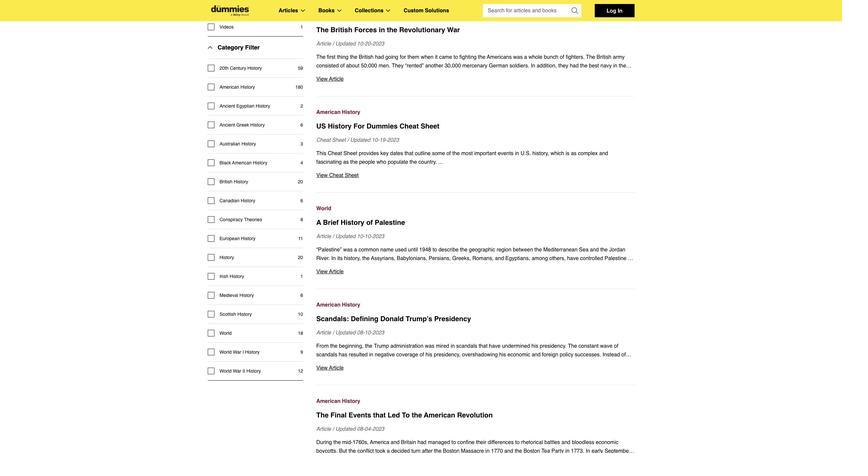 Task type: describe. For each thing, give the bounding box(es) containing it.
history right medieval
[[240, 293, 254, 298]]

view article link for a brief history of palestine
[[317, 267, 635, 276]]

revolution
[[458, 411, 493, 419]]

history up for at the left of page
[[342, 109, 361, 115]]

people
[[359, 159, 375, 165]]

18
[[298, 331, 303, 336]]

important
[[475, 150, 497, 156]]

history right greek
[[251, 122, 265, 128]]

open article categories image
[[301, 9, 305, 12]]

category filter button
[[208, 37, 260, 58]]

history up defining
[[342, 302, 361, 308]]

greek
[[237, 122, 249, 128]]

in inside 'link'
[[379, 26, 385, 34]]

history up forces
[[342, 13, 361, 19]]

20th
[[220, 65, 229, 71]]

american up us
[[317, 109, 341, 115]]

/ for british
[[333, 41, 334, 47]]

ancient for ancient egyptian history
[[220, 103, 235, 109]]

american up cookie consent banner dialog
[[424, 411, 456, 419]]

view for a
[[317, 269, 328, 275]]

british history
[[220, 179, 248, 184]]

scottish history
[[220, 312, 252, 317]]

view for the
[[317, 76, 328, 82]]

10
[[298, 312, 303, 317]]

10- for donald
[[365, 330, 373, 336]]

american history for scandals: defining donald trump's presidency
[[317, 302, 361, 308]]

article / updated 10-10-2023
[[317, 234, 385, 240]]

and
[[600, 150, 609, 156]]

history up the article / updated 10-10-2023
[[341, 219, 365, 227]]

1 vertical spatial that
[[373, 411, 386, 419]]

outline
[[415, 150, 431, 156]]

logo image
[[208, 5, 252, 16]]

world for world war ii history
[[220, 368, 232, 374]]

article / updated 08-10-2023
[[317, 330, 385, 336]]

war inside 'link'
[[448, 26, 460, 34]]

american history for the final events that led to the american revolution
[[317, 398, 361, 404]]

20 for history
[[298, 255, 303, 260]]

conspiracy
[[220, 217, 243, 222]]

history up events
[[342, 398, 361, 404]]

presidency
[[435, 315, 471, 323]]

custom
[[404, 8, 424, 14]]

open book categories image
[[338, 9, 342, 12]]

custom solutions
[[404, 8, 450, 14]]

a
[[317, 219, 321, 227]]

2023 for donald
[[373, 330, 385, 336]]

trump's
[[406, 315, 433, 323]]

black
[[220, 160, 231, 165]]

history down black american history
[[234, 179, 248, 184]]

the right to
[[412, 411, 422, 419]]

history right irish
[[230, 274, 244, 279]]

articles
[[279, 8, 298, 14]]

videos
[[220, 24, 234, 30]]

in
[[618, 7, 623, 14]]

in inside the this cheat sheet provides key dates that outline some of the most important events in u.s. history, which is as complex and fascinating as the people who populate the country.
[[515, 150, 520, 156]]

ancient greek history
[[220, 122, 265, 128]]

american right black
[[232, 160, 252, 165]]

the final events that led to the american revolution
[[317, 411, 493, 419]]

books
[[319, 8, 335, 14]]

history up irish
[[220, 255, 234, 260]]

palestine
[[375, 219, 405, 227]]

history down australian history
[[253, 160, 268, 165]]

to
[[402, 411, 410, 419]]

events
[[349, 411, 372, 419]]

open collections list image
[[386, 9, 391, 12]]

dates
[[390, 150, 403, 156]]

2023 for forces
[[373, 41, 385, 47]]

/ for final
[[333, 426, 334, 432]]

british inside 'link'
[[331, 26, 353, 34]]

country.
[[419, 159, 437, 165]]

irish history
[[220, 274, 244, 279]]

us
[[317, 122, 326, 130]]

history up the egyptian
[[241, 84, 255, 90]]

canadian
[[220, 198, 240, 203]]

20-
[[365, 41, 373, 47]]

history right the egyptian
[[256, 103, 270, 109]]

history right century
[[248, 65, 262, 71]]

the for the final events that led to the american revolution
[[317, 411, 329, 419]]

canadian history
[[220, 198, 255, 203]]

history,
[[533, 150, 550, 156]]

3 for step by step
[[301, 5, 303, 11]]

19-
[[380, 137, 388, 143]]

populate
[[388, 159, 408, 165]]

the british forces in the revolutionary war
[[317, 26, 460, 34]]

by
[[231, 5, 236, 11]]

log in link
[[595, 4, 635, 17]]

the final events that led to the american revolution link
[[317, 410, 635, 420]]

world down scottish
[[220, 331, 232, 336]]

scandals:
[[317, 315, 349, 323]]

article / updated 08-04-2023
[[317, 426, 385, 432]]

cheat sheet / updated 10-19-2023
[[317, 137, 399, 143]]

american history for the british forces in the revolutionary war
[[317, 13, 361, 19]]

american history for us history for dummies cheat sheet
[[317, 109, 361, 115]]

article / updated 10-20-2023
[[317, 41, 385, 47]]

war for 9
[[233, 349, 241, 355]]

view article link for scandals: defining donald trump's presidency
[[317, 364, 635, 372]]

0 vertical spatial as
[[571, 150, 577, 156]]

american history link for the final events that led to the american revolution
[[317, 397, 635, 406]]

a brief history of palestine link
[[317, 218, 635, 228]]

0 horizontal spatial of
[[367, 219, 373, 227]]

history right scottish
[[238, 312, 252, 317]]

updated for british
[[336, 41, 356, 47]]

ancient for ancient greek history
[[220, 122, 235, 128]]

this cheat sheet provides key dates that outline some of the most important events in u.s. history, which is as complex and fascinating as the people who populate the country.
[[317, 150, 609, 165]]

the left most
[[453, 150, 460, 156]]

final
[[331, 411, 347, 419]]

sheet inside the this cheat sheet provides key dates that outline some of the most important events in u.s. history, which is as complex and fascinating as the people who populate the country.
[[344, 150, 358, 156]]

Search for articles and books text field
[[483, 4, 569, 17]]

history right us
[[328, 122, 352, 130]]

egyptian
[[237, 103, 255, 109]]

2023 for events
[[373, 426, 385, 432]]

european history
[[220, 236, 256, 241]]

3 for australian history
[[301, 141, 303, 147]]

1 for videos
[[301, 24, 303, 30]]

view article for scandals:
[[317, 365, 344, 371]]

is
[[566, 150, 570, 156]]

world war ii history
[[220, 368, 261, 374]]

cheat inside the this cheat sheet provides key dates that outline some of the most important events in u.s. history, which is as complex and fascinating as the people who populate the country.
[[328, 150, 342, 156]]

american down 20th
[[220, 84, 239, 90]]

black american history
[[220, 160, 268, 165]]

which
[[551, 150, 565, 156]]

forces
[[355, 26, 377, 34]]

59
[[298, 65, 303, 71]]

irish
[[220, 274, 229, 279]]

4
[[301, 160, 303, 165]]

180
[[296, 84, 303, 90]]



Task type: locate. For each thing, give the bounding box(es) containing it.
/
[[333, 41, 334, 47], [348, 137, 349, 143], [333, 234, 334, 240], [333, 330, 334, 336], [333, 426, 334, 432]]

0 vertical spatial view article
[[317, 76, 344, 82]]

australian history
[[220, 141, 256, 147]]

the inside 'link'
[[387, 26, 398, 34]]

6
[[301, 122, 303, 128], [301, 198, 303, 203], [301, 293, 303, 298]]

view article link
[[317, 75, 635, 83], [317, 267, 635, 276], [317, 364, 635, 372]]

ancient
[[220, 103, 235, 109], [220, 122, 235, 128]]

brief
[[323, 219, 339, 227]]

world war i history
[[220, 349, 260, 355]]

key
[[381, 150, 389, 156]]

updated down brief on the left of the page
[[336, 234, 356, 240]]

updated for brief
[[336, 234, 356, 240]]

2 vertical spatial view article
[[317, 365, 344, 371]]

american history link for the british forces in the revolutionary war
[[317, 12, 635, 20]]

cookie consent banner dialog
[[0, 429, 843, 453]]

log
[[607, 7, 617, 14]]

1 horizontal spatial in
[[515, 150, 520, 156]]

events
[[498, 150, 514, 156]]

fascinating
[[317, 159, 342, 165]]

view article for a
[[317, 269, 344, 275]]

3 view article from the top
[[317, 365, 344, 371]]

updated down final
[[336, 426, 356, 432]]

ancient egyptian history
[[220, 103, 270, 109]]

in right forces
[[379, 26, 385, 34]]

20 down the 11
[[298, 255, 303, 260]]

2023 down palestine
[[373, 234, 385, 240]]

1 vertical spatial 3
[[301, 141, 303, 147]]

medieval
[[220, 293, 238, 298]]

cheat down fascinating
[[329, 172, 344, 178]]

the british forces in the revolutionary war link
[[317, 25, 635, 35]]

us history for dummies cheat sheet
[[317, 122, 440, 130]]

1 vertical spatial in
[[515, 150, 520, 156]]

american down open book categories icon
[[317, 13, 341, 19]]

0 horizontal spatial that
[[373, 411, 386, 419]]

american up final
[[317, 398, 341, 404]]

world for world link
[[317, 206, 332, 212]]

/ for brief
[[333, 234, 334, 240]]

australian
[[220, 141, 240, 147]]

ancient left greek
[[220, 122, 235, 128]]

war left ii
[[233, 368, 241, 374]]

the down books on the top
[[317, 26, 329, 34]]

updated down scandals:
[[336, 330, 356, 336]]

war left i
[[233, 349, 241, 355]]

european
[[220, 236, 240, 241]]

6 up 8
[[301, 198, 303, 203]]

04-
[[365, 426, 373, 432]]

who
[[377, 159, 387, 165]]

in left u.s.
[[515, 150, 520, 156]]

2 08- from the top
[[357, 426, 365, 432]]

2 vertical spatial war
[[233, 368, 241, 374]]

1 vertical spatial as
[[343, 159, 349, 165]]

as right is
[[571, 150, 577, 156]]

2023 for history
[[373, 234, 385, 240]]

2 view article link from the top
[[317, 267, 635, 276]]

american history link
[[317, 12, 635, 20], [317, 108, 635, 117], [317, 301, 635, 309], [317, 397, 635, 406]]

solutions
[[425, 8, 450, 14]]

0 vertical spatial war
[[448, 26, 460, 34]]

2 vertical spatial view article link
[[317, 364, 635, 372]]

group
[[483, 4, 582, 17]]

9
[[301, 349, 303, 355]]

1 6 from the top
[[301, 122, 303, 128]]

american history link for scandals: defining donald trump's presidency
[[317, 301, 635, 309]]

of inside the this cheat sheet provides key dates that outline some of the most important events in u.s. history, which is as complex and fascinating as the people who populate the country.
[[447, 150, 451, 156]]

american history link up 'scandals: defining donald trump's presidency' link
[[317, 301, 635, 309]]

0 horizontal spatial british
[[220, 179, 233, 184]]

dummies
[[367, 122, 398, 130]]

view cheat sheet link
[[317, 171, 635, 180]]

sheet
[[421, 122, 440, 130], [332, 137, 346, 143], [344, 150, 358, 156], [345, 172, 359, 178]]

i
[[243, 349, 244, 355]]

10- for history
[[365, 234, 373, 240]]

the
[[317, 26, 329, 34], [317, 411, 329, 419]]

of right some
[[447, 150, 451, 156]]

as
[[571, 150, 577, 156], [343, 159, 349, 165]]

6 down 2
[[301, 122, 303, 128]]

6 for ancient greek history
[[301, 122, 303, 128]]

3 view from the top
[[317, 269, 328, 275]]

1 american history link from the top
[[317, 12, 635, 20]]

step by step
[[220, 5, 246, 11]]

view article
[[317, 76, 344, 82], [317, 269, 344, 275], [317, 365, 344, 371]]

view cheat sheet
[[317, 172, 359, 178]]

1 horizontal spatial step
[[237, 5, 246, 11]]

view article link for the british forces in the revolutionary war
[[317, 75, 635, 83]]

the down open collections list icon
[[387, 26, 398, 34]]

2023 up dates
[[388, 137, 399, 143]]

that left led
[[373, 411, 386, 419]]

2 3 from the top
[[301, 141, 303, 147]]

world up a
[[317, 206, 332, 212]]

war
[[448, 26, 460, 34], [233, 349, 241, 355], [233, 368, 241, 374]]

view inside view cheat sheet link
[[317, 172, 328, 178]]

0 horizontal spatial in
[[379, 26, 385, 34]]

the inside 'link'
[[317, 26, 329, 34]]

the left final
[[317, 411, 329, 419]]

view article for the
[[317, 76, 344, 82]]

american history up final
[[317, 398, 361, 404]]

updated left 20-
[[336, 41, 356, 47]]

2 american history link from the top
[[317, 108, 635, 117]]

category filter
[[218, 44, 260, 51]]

led
[[388, 411, 400, 419]]

in
[[379, 26, 385, 34], [515, 150, 520, 156]]

3 view article link from the top
[[317, 364, 635, 372]]

3 right articles
[[301, 5, 303, 11]]

history right ii
[[247, 368, 261, 374]]

cheat right dummies
[[400, 122, 419, 130]]

8
[[301, 217, 303, 222]]

cheat up fascinating
[[328, 150, 342, 156]]

1 vertical spatial 1
[[301, 274, 303, 279]]

american history link for us history for dummies cheat sheet
[[317, 108, 635, 117]]

4 american history link from the top
[[317, 397, 635, 406]]

1 1 from the top
[[301, 24, 303, 30]]

american history link up "the final events that led to the american revolution" link
[[317, 397, 635, 406]]

step left 'by'
[[220, 5, 229, 11]]

american history link up us history for dummies cheat sheet link
[[317, 108, 635, 117]]

updated down for at the left of page
[[351, 137, 371, 143]]

0 vertical spatial 08-
[[357, 330, 365, 336]]

1 vertical spatial british
[[220, 179, 233, 184]]

history right european
[[241, 236, 256, 241]]

updated for defining
[[336, 330, 356, 336]]

08- for final
[[357, 426, 365, 432]]

world
[[317, 206, 332, 212], [220, 331, 232, 336], [220, 349, 232, 355], [220, 368, 232, 374]]

6 for canadian history
[[301, 198, 303, 203]]

1 vertical spatial 08-
[[357, 426, 365, 432]]

history right the canadian
[[241, 198, 255, 203]]

the down outline
[[410, 159, 417, 165]]

3 6 from the top
[[301, 293, 303, 298]]

1 horizontal spatial of
[[447, 150, 451, 156]]

2
[[301, 103, 303, 109]]

11
[[298, 236, 303, 241]]

this
[[317, 150, 327, 156]]

complex
[[579, 150, 598, 156]]

some
[[432, 150, 445, 156]]

us history for dummies cheat sheet link
[[317, 121, 635, 131]]

1 horizontal spatial british
[[331, 26, 353, 34]]

20th century history
[[220, 65, 262, 71]]

1 vertical spatial 6
[[301, 198, 303, 203]]

of left palestine
[[367, 219, 373, 227]]

american up scandals:
[[317, 302, 341, 308]]

log in
[[607, 7, 623, 14]]

theories
[[244, 217, 262, 222]]

1 view from the top
[[317, 76, 328, 82]]

2 1 from the top
[[301, 274, 303, 279]]

article
[[317, 41, 331, 47], [329, 76, 344, 82], [317, 234, 331, 240], [329, 269, 344, 275], [317, 330, 331, 336], [329, 365, 344, 371], [317, 426, 331, 432]]

1 vertical spatial of
[[367, 219, 373, 227]]

0 horizontal spatial as
[[343, 159, 349, 165]]

scandals: defining donald trump's presidency link
[[317, 314, 635, 324]]

2 20 from the top
[[298, 255, 303, 260]]

08- for defining
[[357, 330, 365, 336]]

war for 12
[[233, 368, 241, 374]]

that right dates
[[405, 150, 414, 156]]

0 vertical spatial 20
[[298, 179, 303, 184]]

of
[[447, 150, 451, 156], [367, 219, 373, 227]]

2 the from the top
[[317, 411, 329, 419]]

08-
[[357, 330, 365, 336], [357, 426, 365, 432]]

donald
[[381, 315, 404, 323]]

british down black
[[220, 179, 233, 184]]

provides
[[359, 150, 379, 156]]

2 6 from the top
[[301, 198, 303, 203]]

0 vertical spatial that
[[405, 150, 414, 156]]

1 vertical spatial view article link
[[317, 267, 635, 276]]

0 vertical spatial view article link
[[317, 75, 635, 83]]

2 view from the top
[[317, 172, 328, 178]]

custom solutions link
[[404, 6, 450, 15]]

0 vertical spatial in
[[379, 26, 385, 34]]

6 up '10'
[[301, 293, 303, 298]]

revolutionary
[[400, 26, 446, 34]]

history right i
[[245, 349, 260, 355]]

world inside world link
[[317, 206, 332, 212]]

as up view cheat sheet
[[343, 159, 349, 165]]

1 the from the top
[[317, 26, 329, 34]]

that
[[405, 150, 414, 156], [373, 411, 386, 419]]

3
[[301, 5, 303, 11], [301, 141, 303, 147]]

scandals: defining donald trump's presidency
[[317, 315, 471, 323]]

step
[[220, 5, 229, 11], [237, 5, 246, 11]]

history right australian
[[242, 141, 256, 147]]

2023
[[373, 41, 385, 47], [388, 137, 399, 143], [373, 234, 385, 240], [373, 330, 385, 336], [373, 426, 385, 432]]

history
[[342, 13, 361, 19], [248, 65, 262, 71], [241, 84, 255, 90], [256, 103, 270, 109], [342, 109, 361, 115], [251, 122, 265, 128], [328, 122, 352, 130], [242, 141, 256, 147], [253, 160, 268, 165], [234, 179, 248, 184], [241, 198, 255, 203], [341, 219, 365, 227], [241, 236, 256, 241], [220, 255, 234, 260], [230, 274, 244, 279], [240, 293, 254, 298], [342, 302, 361, 308], [238, 312, 252, 317], [245, 349, 260, 355], [247, 368, 261, 374], [342, 398, 361, 404]]

2 vertical spatial 6
[[301, 293, 303, 298]]

war down solutions
[[448, 26, 460, 34]]

the left people
[[351, 159, 358, 165]]

08- down events
[[357, 426, 365, 432]]

world left i
[[220, 349, 232, 355]]

world link
[[317, 204, 635, 213]]

20 down 4
[[298, 179, 303, 184]]

that inside the this cheat sheet provides key dates that outline some of the most important events in u.s. history, which is as complex and fascinating as the people who populate the country.
[[405, 150, 414, 156]]

1 vertical spatial the
[[317, 411, 329, 419]]

2 view article from the top
[[317, 269, 344, 275]]

1 horizontal spatial as
[[571, 150, 577, 156]]

american history up us
[[317, 109, 361, 115]]

step right 'by'
[[237, 5, 246, 11]]

0 vertical spatial 3
[[301, 5, 303, 11]]

0 vertical spatial ancient
[[220, 103, 235, 109]]

1 vertical spatial ancient
[[220, 122, 235, 128]]

0 horizontal spatial step
[[220, 5, 229, 11]]

1 for irish history
[[301, 274, 303, 279]]

1 08- from the top
[[357, 330, 365, 336]]

1 view article link from the top
[[317, 75, 635, 83]]

collections
[[355, 8, 384, 14]]

filter
[[245, 44, 260, 51]]

a brief history of palestine
[[317, 219, 405, 227]]

20 for british history
[[298, 179, 303, 184]]

0 vertical spatial the
[[317, 26, 329, 34]]

american
[[317, 13, 341, 19], [220, 84, 239, 90], [317, 109, 341, 115], [232, 160, 252, 165], [317, 302, 341, 308], [317, 398, 341, 404], [424, 411, 456, 419]]

2 ancient from the top
[[220, 122, 235, 128]]

6 for medieval history
[[301, 293, 303, 298]]

american history up scandals:
[[317, 302, 361, 308]]

0 vertical spatial 1
[[301, 24, 303, 30]]

ancient left the egyptian
[[220, 103, 235, 109]]

cheat up this
[[317, 137, 331, 143]]

1 vertical spatial view article
[[317, 269, 344, 275]]

defining
[[351, 315, 379, 323]]

1 horizontal spatial that
[[405, 150, 414, 156]]

medieval history
[[220, 293, 254, 298]]

view for us
[[317, 172, 328, 178]]

1 vertical spatial war
[[233, 349, 241, 355]]

0 vertical spatial british
[[331, 26, 353, 34]]

conspiracy theories
[[220, 217, 262, 222]]

1 ancient from the top
[[220, 103, 235, 109]]

08- down defining
[[357, 330, 365, 336]]

2023 down the final events that led to the american revolution
[[373, 426, 385, 432]]

3 american history link from the top
[[317, 301, 635, 309]]

ii
[[243, 368, 245, 374]]

2023 down "the british forces in the revolutionary war"
[[373, 41, 385, 47]]

4 view from the top
[[317, 365, 328, 371]]

3 up 4
[[301, 141, 303, 147]]

1 20 from the top
[[298, 179, 303, 184]]

1 step from the left
[[220, 5, 229, 11]]

2023 down defining
[[373, 330, 385, 336]]

world for world war i history
[[220, 349, 232, 355]]

0 vertical spatial 6
[[301, 122, 303, 128]]

1 view article from the top
[[317, 76, 344, 82]]

12
[[298, 368, 303, 374]]

/ for defining
[[333, 330, 334, 336]]

updated for final
[[336, 426, 356, 432]]

scottish
[[220, 312, 236, 317]]

1 vertical spatial 20
[[298, 255, 303, 260]]

world left ii
[[220, 368, 232, 374]]

american history link up the british forces in the revolutionary war 'link'
[[317, 12, 635, 20]]

u.s.
[[521, 150, 531, 156]]

american history down open book categories icon
[[317, 13, 361, 19]]

view for scandals:
[[317, 365, 328, 371]]

2 step from the left
[[237, 5, 246, 11]]

the for the british forces in the revolutionary war
[[317, 26, 329, 34]]

american history down century
[[220, 84, 255, 90]]

for
[[354, 122, 365, 130]]

10- for for
[[372, 137, 380, 143]]

century
[[230, 65, 246, 71]]

british up the article / updated 10-20-2023
[[331, 26, 353, 34]]

0 vertical spatial of
[[447, 150, 451, 156]]

1 3 from the top
[[301, 5, 303, 11]]



Task type: vqa. For each thing, say whether or not it's contained in the screenshot.
4th American History link
yes



